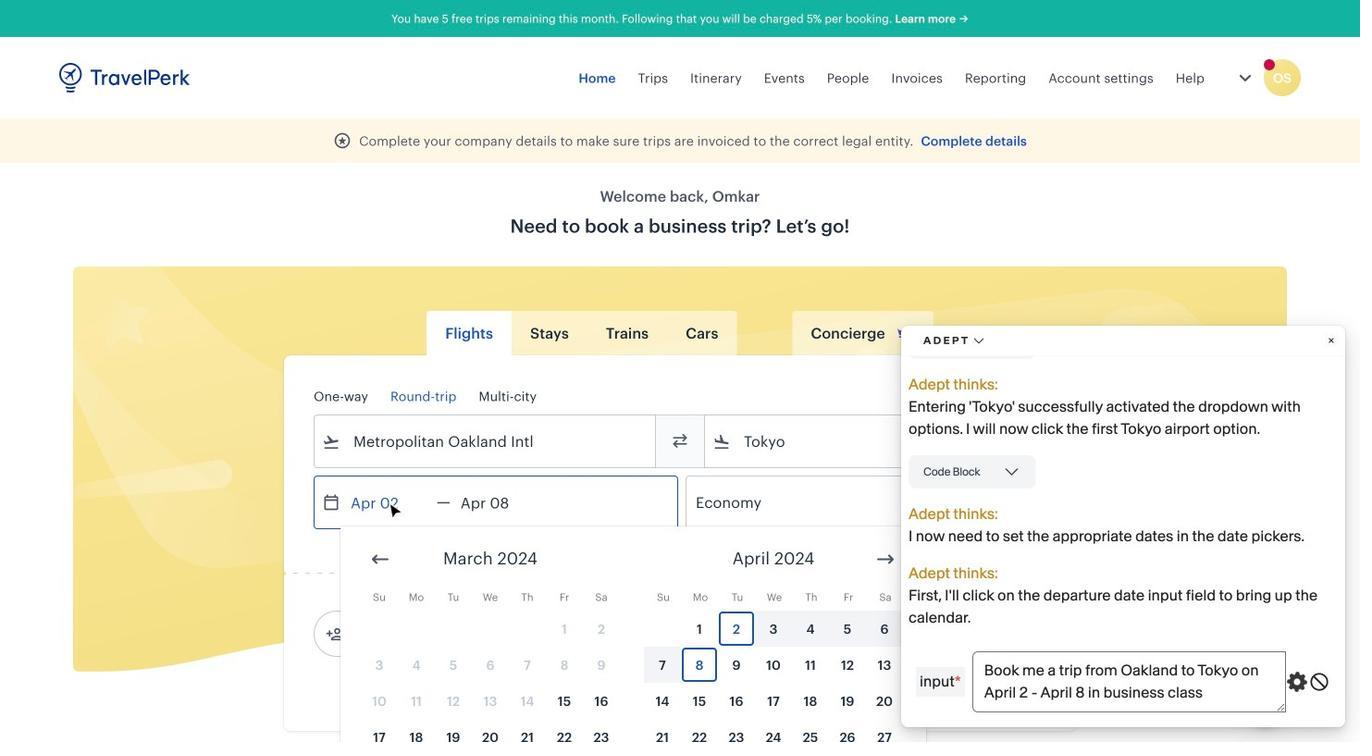 Task type: vqa. For each thing, say whether or not it's contained in the screenshot.
the Add first traveler Search Field
no



Task type: locate. For each thing, give the bounding box(es) containing it.
move forward to switch to the next month. image
[[874, 548, 897, 570]]

To search field
[[731, 427, 1021, 456]]

calendar application
[[340, 526, 1360, 742]]

move backward to switch to the previous month. image
[[369, 548, 391, 570]]

Return text field
[[450, 476, 547, 528]]

From search field
[[340, 427, 631, 456]]



Task type: describe. For each thing, give the bounding box(es) containing it.
Depart text field
[[340, 476, 437, 528]]



